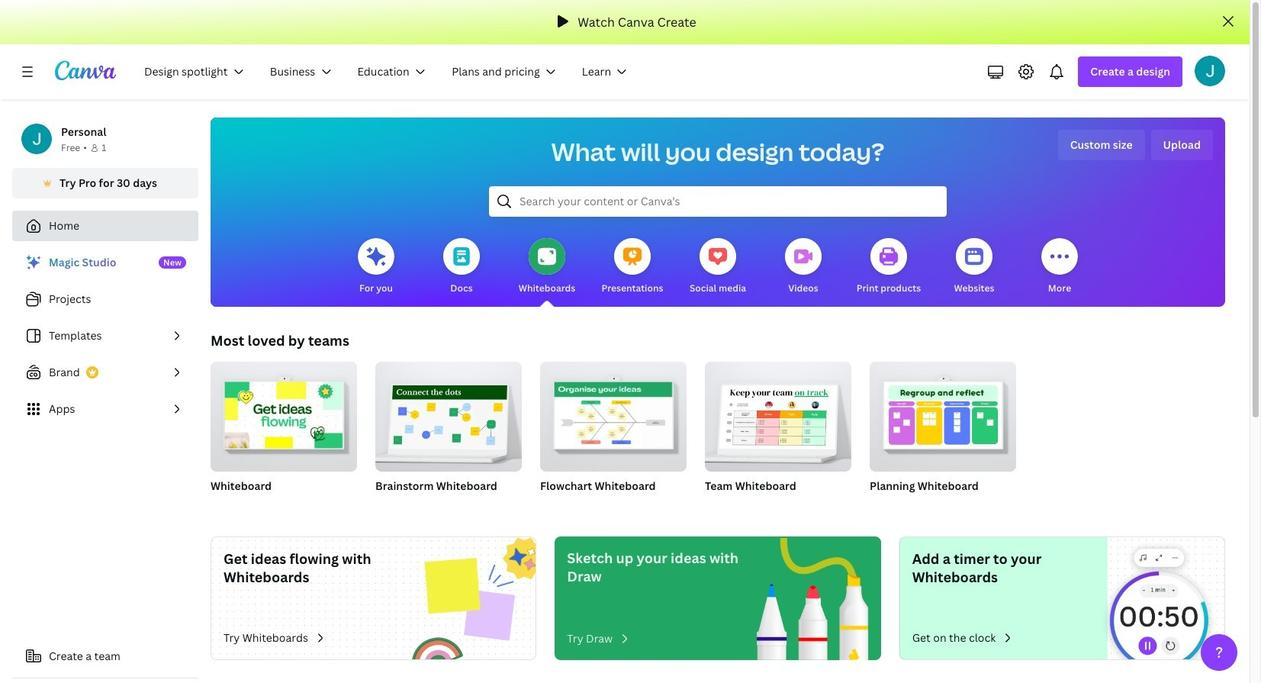Task type: locate. For each thing, give the bounding box(es) containing it.
None search field
[[489, 186, 947, 217]]

john smith image
[[1195, 56, 1226, 86]]

Search search field
[[520, 187, 917, 216]]

group
[[211, 362, 357, 513], [211, 362, 357, 472], [375, 362, 522, 513], [375, 362, 522, 472], [540, 362, 687, 513], [540, 362, 687, 472], [705, 362, 852, 513], [705, 362, 852, 472], [870, 362, 1017, 513], [870, 362, 1017, 472]]

top level navigation element
[[134, 56, 644, 87]]

list
[[12, 247, 198, 424]]



Task type: vqa. For each thing, say whether or not it's contained in the screenshot.
Top level navigation element
yes



